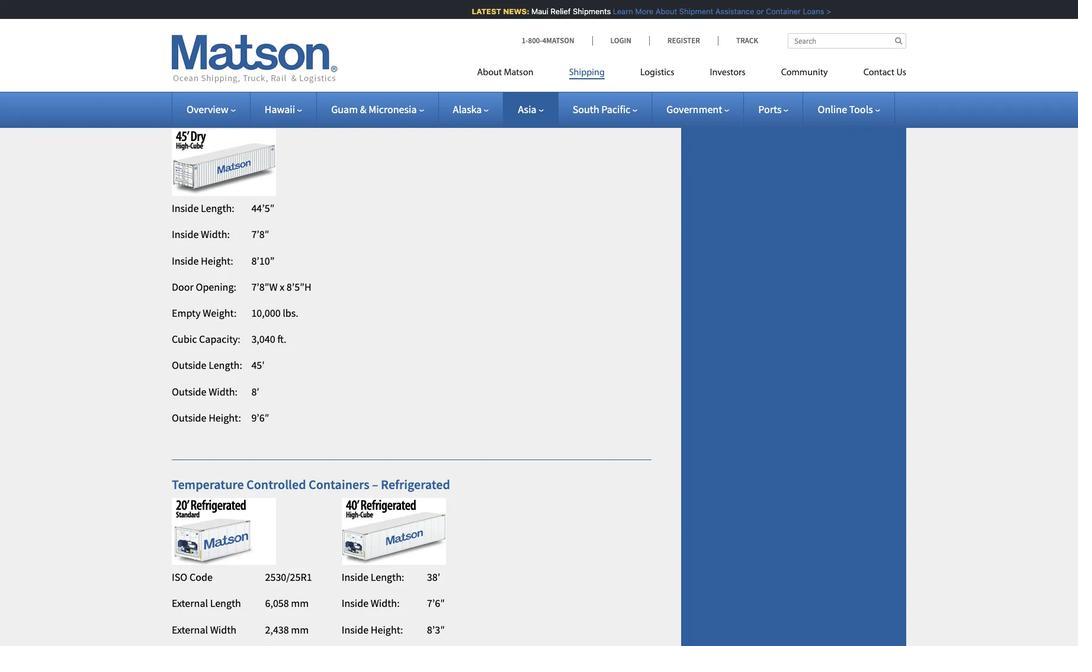 Task type: vqa. For each thing, say whether or not it's contained in the screenshot.
Outside
yes



Task type: describe. For each thing, give the bounding box(es) containing it.
capacity: for 2,700 ft.
[[539, 14, 580, 28]]

2,438 mm
[[265, 623, 309, 637]]

inside height: for 8'3″
[[342, 623, 403, 637]]

inside for 8'3″
[[342, 623, 369, 637]]

door opening:
[[172, 280, 236, 294]]

inside for 7'8″
[[172, 228, 199, 241]]

track
[[737, 36, 759, 46]]

empty weight:
[[172, 306, 237, 320]]

length
[[210, 597, 241, 611]]

shipment
[[675, 7, 709, 16]]

register
[[668, 36, 700, 46]]

or
[[752, 7, 760, 16]]

learn more about shipment assistance or container loans > link
[[609, 7, 827, 16]]

shipments
[[569, 7, 607, 16]]

inside for 44'5″
[[172, 202, 199, 215]]

learn
[[609, 7, 629, 16]]

external for external width
[[172, 623, 208, 637]]

2,700
[[591, 14, 615, 28]]

asia link
[[518, 103, 544, 116]]

news:
[[499, 7, 525, 16]]

mm for 2,438 mm
[[291, 623, 309, 637]]

loans
[[799, 7, 820, 16]]

ft. for 1,170 ft.
[[278, 14, 287, 28]]

online tools link
[[818, 103, 880, 116]]

800-
[[528, 36, 543, 46]]

length: left 38′
[[371, 571, 404, 584]]

maui
[[527, 7, 544, 16]]

overview
[[187, 103, 229, 116]]

outside height: for 2,390
[[342, 93, 411, 106]]

online
[[818, 103, 847, 116]]

10,000
[[252, 306, 281, 320]]

inside for 38′
[[342, 571, 369, 584]]

government link
[[667, 103, 730, 116]]

height: for 1,170 ft.
[[209, 93, 241, 106]]

width: for 2,700 ft.
[[548, 66, 577, 80]]

height: for 2,390 ft.
[[379, 93, 411, 106]]

tools
[[850, 103, 873, 116]]

community
[[781, 68, 828, 78]]

login
[[611, 36, 632, 46]]

search image
[[895, 37, 903, 44]]

height: for 2,700 ft.
[[548, 93, 581, 106]]

opening:
[[196, 280, 236, 294]]

about matson link
[[477, 62, 551, 87]]

outside width: for 1,170
[[172, 66, 238, 80]]

more
[[631, 7, 649, 16]]

mm for 6,058 mm
[[291, 597, 309, 611]]

door
[[172, 280, 194, 294]]

inside height: for 8'10"
[[172, 254, 233, 268]]

inside length: for 44'5″
[[172, 202, 235, 215]]

matson
[[504, 68, 534, 78]]

about inside top menu navigation
[[477, 68, 502, 78]]

micronesia
[[369, 103, 417, 116]]

online tools
[[818, 103, 873, 116]]

about matson
[[477, 68, 534, 78]]

us
[[897, 68, 907, 78]]

2530/25r1
[[265, 571, 312, 584]]

refrigerated
[[381, 476, 450, 493]]

community link
[[764, 62, 846, 87]]

length: for 7'8″
[[209, 359, 242, 372]]

code
[[190, 571, 213, 584]]

south pacific
[[573, 103, 631, 116]]

–
[[372, 476, 378, 493]]

outside length: for 1,170
[[172, 40, 242, 54]]

inside width: for 7'6″
[[342, 597, 400, 611]]

8′ for 45′
[[252, 385, 259, 399]]

Search search field
[[788, 33, 907, 49]]

width: for 7'8″
[[209, 385, 238, 399]]

external length
[[172, 597, 241, 611]]

ports
[[759, 103, 782, 116]]

latest
[[468, 7, 497, 16]]

containers
[[309, 476, 370, 493]]

8′ for 40′
[[591, 66, 599, 80]]

asia
[[518, 103, 537, 116]]

assistance
[[711, 7, 750, 16]]

temperature
[[172, 476, 244, 493]]

iso code
[[172, 571, 213, 584]]

ft. for 3,040 ft.
[[278, 333, 287, 346]]

login link
[[592, 36, 649, 46]]

latest news: maui relief shipments learn more about shipment assistance or container loans >
[[468, 7, 827, 16]]

contact
[[864, 68, 895, 78]]

2,390 ft.
[[421, 14, 456, 28]]

length: for 2,700 ft.
[[548, 40, 582, 54]]

guam
[[331, 103, 358, 116]]

7'8″w x 8'5″h
[[252, 280, 311, 294]]

capacity: for 1,170 ft.
[[199, 14, 241, 28]]

cubic capacity: for 2,700 ft.
[[512, 14, 580, 28]]

capacity: for 3,040 ft.
[[199, 333, 241, 346]]

outside height: for 2,700
[[512, 93, 581, 106]]

2,438
[[265, 623, 289, 637]]

8'3″
[[427, 623, 445, 637]]

contact us
[[864, 68, 907, 78]]

hawaii
[[265, 103, 295, 116]]

outside width: for 2,390
[[342, 66, 408, 80]]

&
[[360, 103, 367, 116]]

guam & micronesia link
[[331, 103, 424, 116]]

lbs.
[[283, 306, 299, 320]]

empty
[[172, 306, 201, 320]]



Task type: locate. For each thing, give the bounding box(es) containing it.
width
[[210, 623, 237, 637]]

cubic capacity: for 1,170 ft.
[[172, 14, 241, 28]]

external down external length
[[172, 623, 208, 637]]

top menu navigation
[[477, 62, 907, 87]]

1,170
[[252, 14, 275, 28]]

ft. for 2,390 ft.
[[447, 14, 456, 28]]

cubic capacity: up 1-800-4matson
[[512, 14, 580, 28]]

cubic capacity: for 3,040 ft.
[[172, 333, 241, 346]]

0 vertical spatial external
[[172, 597, 208, 611]]

outside width: for 2,700
[[512, 66, 577, 80]]

container
[[762, 7, 797, 16]]

0 vertical spatial inside length:
[[172, 202, 235, 215]]

capacity: left 2,390
[[369, 14, 410, 28]]

capacity: up the 4matson
[[539, 14, 580, 28]]

0 vertical spatial inside height:
[[172, 254, 233, 268]]

about left matson
[[477, 68, 502, 78]]

height: for 7'8″
[[209, 411, 241, 425]]

>
[[822, 7, 827, 16]]

shipping link
[[551, 62, 623, 87]]

8′ down 45′
[[252, 385, 259, 399]]

0 vertical spatial 9'6″
[[591, 93, 609, 106]]

8'6″ for 1,170
[[252, 93, 269, 106]]

outside height:
[[172, 93, 241, 106], [342, 93, 411, 106], [512, 93, 581, 106], [172, 411, 241, 425]]

4matson
[[543, 36, 575, 46]]

capacity: for 2,390 ft.
[[369, 14, 410, 28]]

10,000 lbs.
[[252, 306, 299, 320]]

cubic for 3,040 ft.
[[172, 333, 197, 346]]

3,040 ft.
[[252, 333, 287, 346]]

0 vertical spatial inside width:
[[172, 228, 230, 241]]

inside width: for 7'8″
[[172, 228, 230, 241]]

controlled
[[247, 476, 306, 493]]

45′
[[252, 359, 265, 372]]

9'6″ for 40′
[[591, 93, 609, 106]]

1,170 ft.
[[252, 14, 287, 28]]

1 vertical spatial inside width:
[[342, 597, 400, 611]]

0 horizontal spatial inside length:
[[172, 202, 235, 215]]

ft. right 3,040 in the left of the page
[[278, 333, 287, 346]]

inside for 8'10"
[[172, 254, 199, 268]]

guam & micronesia
[[331, 103, 417, 116]]

9'6″ down 45′
[[252, 411, 269, 425]]

length: left 45′
[[209, 359, 242, 372]]

1 horizontal spatial about
[[651, 7, 673, 16]]

40′
[[591, 40, 605, 54]]

9'6″
[[591, 93, 609, 106], [252, 411, 269, 425]]

8'6″
[[252, 93, 269, 106], [421, 93, 439, 106]]

outside length:
[[172, 40, 242, 54], [512, 40, 582, 54], [172, 359, 242, 372]]

8'6″ down 'blue matson logo with ocean, shipping, truck, rail and logistics written beneath it.'
[[252, 93, 269, 106]]

capacity: down 'weight:'
[[199, 333, 241, 346]]

inside length: for 38′
[[342, 571, 404, 584]]

9'6″ down shipping link
[[591, 93, 609, 106]]

cubic for 1,170 ft.
[[172, 14, 197, 28]]

1 vertical spatial mm
[[291, 623, 309, 637]]

1 8'6″ from the left
[[252, 93, 269, 106]]

8′ down 40′
[[591, 66, 599, 80]]

ft. right 2,390
[[447, 14, 456, 28]]

0 horizontal spatial about
[[477, 68, 502, 78]]

8'5″h
[[287, 280, 311, 294]]

external for external length
[[172, 597, 208, 611]]

cubic capacity: left 2,390
[[342, 14, 410, 28]]

overview link
[[187, 103, 236, 116]]

1 vertical spatial inside height:
[[342, 623, 403, 637]]

2 external from the top
[[172, 623, 208, 637]]

width: for 2,390 ft.
[[379, 66, 408, 80]]

1 vertical spatial inside length:
[[342, 571, 404, 584]]

ft. for 2,700 ft.
[[617, 14, 626, 28]]

8′
[[252, 66, 259, 80], [591, 66, 599, 80], [252, 385, 259, 399]]

1 vertical spatial about
[[477, 68, 502, 78]]

1 horizontal spatial inside height:
[[342, 623, 403, 637]]

length: right the '800-'
[[548, 40, 582, 54]]

1 external from the top
[[172, 597, 208, 611]]

mm right 2,438
[[291, 623, 309, 637]]

1 horizontal spatial inside width:
[[342, 597, 400, 611]]

38′
[[427, 571, 440, 584]]

1-
[[522, 36, 528, 46]]

alaska link
[[453, 103, 489, 116]]

ports link
[[759, 103, 789, 116]]

6,058
[[265, 597, 289, 611]]

logistics
[[641, 68, 675, 78]]

0 vertical spatial mm
[[291, 597, 309, 611]]

investors
[[710, 68, 746, 78]]

blue matson logo with ocean, shipping, truck, rail and logistics written beneath it. image
[[172, 35, 338, 84]]

1 horizontal spatial 9'6″
[[591, 93, 609, 106]]

outside
[[172, 40, 207, 54], [512, 40, 546, 54], [172, 66, 207, 80], [342, 66, 376, 80], [512, 66, 546, 80], [172, 93, 207, 106], [342, 93, 376, 106], [512, 93, 546, 106], [172, 359, 207, 372], [172, 385, 207, 399], [172, 411, 207, 425]]

0 horizontal spatial inside height:
[[172, 254, 233, 268]]

outside length: for 2,700
[[512, 40, 582, 54]]

mm right 6,058
[[291, 597, 309, 611]]

0 horizontal spatial inside width:
[[172, 228, 230, 241]]

south
[[573, 103, 600, 116]]

9'6″ for 45′
[[252, 411, 269, 425]]

length:
[[209, 40, 242, 54], [548, 40, 582, 54], [201, 202, 235, 215], [209, 359, 242, 372], [371, 571, 404, 584]]

2,700 ft.
[[591, 14, 626, 28]]

ft. right 1,170
[[278, 14, 287, 28]]

7'8″w
[[252, 280, 278, 294]]

1-800-4matson link
[[522, 36, 592, 46]]

outside height: for 1,170
[[172, 93, 241, 106]]

hawaii link
[[265, 103, 302, 116]]

height:
[[209, 93, 241, 106], [379, 93, 411, 106], [548, 93, 581, 106], [201, 254, 233, 268], [209, 411, 241, 425], [371, 623, 403, 637]]

1 horizontal spatial inside length:
[[342, 571, 404, 584]]

20′
[[252, 40, 265, 54]]

1 vertical spatial external
[[172, 623, 208, 637]]

0 vertical spatial about
[[651, 7, 673, 16]]

1 mm from the top
[[291, 597, 309, 611]]

x
[[280, 280, 285, 294]]

relief
[[546, 7, 567, 16]]

about right more
[[651, 7, 673, 16]]

2 8'6″ from the left
[[421, 93, 439, 106]]

width:
[[209, 66, 238, 80], [379, 66, 408, 80], [548, 66, 577, 80], [201, 228, 230, 241], [209, 385, 238, 399], [371, 597, 400, 611]]

capacity:
[[199, 14, 241, 28], [369, 14, 410, 28], [539, 14, 580, 28], [199, 333, 241, 346]]

6,058 mm
[[265, 597, 309, 611]]

logistics link
[[623, 62, 692, 87]]

cubic capacity: left 1,170
[[172, 14, 241, 28]]

width: for 1,170 ft.
[[209, 66, 238, 80]]

8'6″ for 2,390
[[421, 93, 439, 106]]

1 horizontal spatial 8'6″
[[421, 93, 439, 106]]

external width
[[172, 623, 237, 637]]

register link
[[649, 36, 718, 46]]

cubic capacity: down 'empty weight:'
[[172, 333, 241, 346]]

cubic capacity: for 2,390 ft.
[[342, 14, 410, 28]]

length: for 1,170 ft.
[[209, 40, 242, 54]]

7'6″
[[427, 597, 445, 611]]

8′ for 20′
[[252, 66, 259, 80]]

44'5″
[[252, 202, 275, 215]]

external down iso code
[[172, 597, 208, 611]]

1 vertical spatial 9'6″
[[252, 411, 269, 425]]

7'8″
[[252, 228, 269, 241]]

length: left 20′
[[209, 40, 242, 54]]

south pacific link
[[573, 103, 638, 116]]

alaska
[[453, 103, 482, 116]]

3,040
[[252, 333, 275, 346]]

2,390
[[421, 14, 445, 28]]

8'6″ left alaska
[[421, 93, 439, 106]]

capacity: left 1,170
[[199, 14, 241, 28]]

shipping
[[569, 68, 605, 78]]

contact us link
[[846, 62, 907, 87]]

cubic for 2,390 ft.
[[342, 14, 367, 28]]

2 mm from the top
[[291, 623, 309, 637]]

investors link
[[692, 62, 764, 87]]

temperature controlled containers – refrigerated
[[172, 476, 450, 493]]

inside for 7'6″
[[342, 597, 369, 611]]

ft. right 2,700
[[617, 14, 626, 28]]

0 horizontal spatial 9'6″
[[252, 411, 269, 425]]

iso
[[172, 571, 187, 584]]

0 horizontal spatial 8'6″
[[252, 93, 269, 106]]

track link
[[718, 36, 759, 46]]

pacific
[[602, 103, 631, 116]]

cubic for 2,700 ft.
[[512, 14, 537, 28]]

length: left 44'5″
[[201, 202, 235, 215]]

8'10"
[[252, 254, 275, 268]]

None search field
[[788, 33, 907, 49]]

inside width:
[[172, 228, 230, 241], [342, 597, 400, 611]]

1-800-4matson
[[522, 36, 575, 46]]

8′ down 20′
[[252, 66, 259, 80]]



